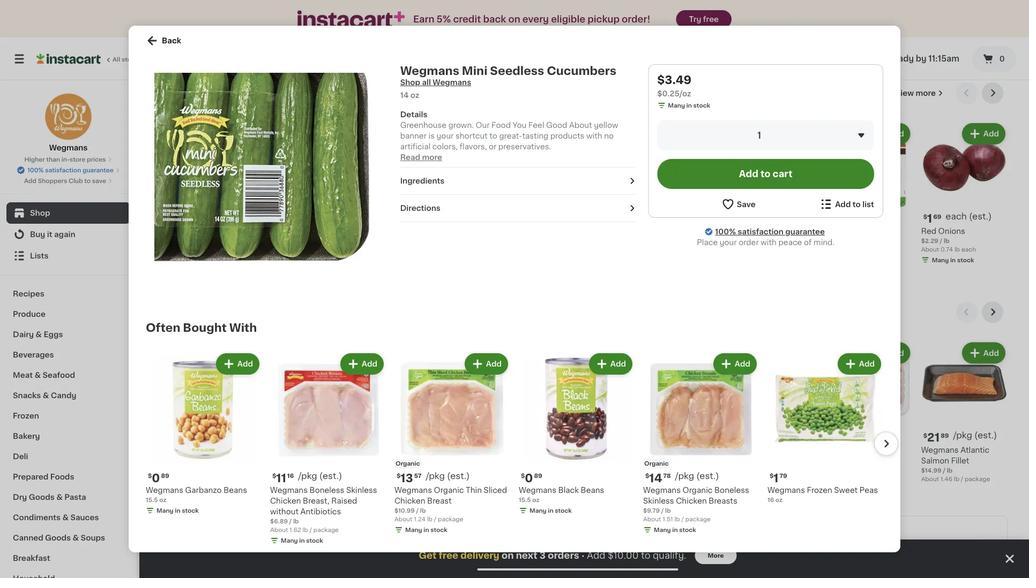 Task type: describe. For each thing, give the bounding box(es) containing it.
wegmans baby spinach salad 6 oz bag
[[731, 228, 790, 255]]

organic inside wegmans organic boneless skinless chicken breasts $9.79 / lb about 1.51 lb / package
[[683, 487, 713, 495]]

produce link
[[6, 304, 130, 325]]

organic up $ 13 57
[[396, 461, 420, 467]]

many inside 'wegmans organic large brown eggs, 12 count, cage free 24 oz many in stock'
[[267, 490, 284, 496]]

bag inside the wegmans baby spinach salad 6 oz bag
[[745, 249, 757, 255]]

0 vertical spatial by
[[216, 13, 225, 21]]

place
[[697, 239, 718, 247]]

oz inside wegmans plain roasted chicken, hot 34 oz
[[455, 468, 462, 474]]

red bull energy drink, 4 pack
[[725, 555, 784, 573]]

$ inside '$ 21 89'
[[923, 433, 927, 439]]

$ down hot
[[521, 474, 525, 479]]

89 inside '$ 21 89'
[[941, 433, 949, 439]]

colors,
[[432, 143, 458, 151]]

add button for seeded cucumbers
[[298, 125, 339, 144]]

0 horizontal spatial frozen
[[13, 413, 39, 420]]

eggs,
[[305, 458, 326, 465]]

the inside wegmans oven roasted off the bone turkey breast $0.76/oz
[[589, 458, 601, 465]]

with inside details greenhouse grown.  our food you feel good about yellow banner is your shortcut to great-tasting products with no artificial colors, flavors, or preservatives. read more
[[586, 132, 602, 140]]

express icon image
[[297, 10, 405, 28]]

& for condiments
[[62, 515, 69, 522]]

add button for wegmans garbanzo beans
[[217, 355, 258, 374]]

breast inside wegmans organic thin sliced chicken breast $10.99 / lb about 1.24 lb / package
[[427, 498, 452, 505]]

lb inside wegmans onions, yellow 2 lb bag
[[356, 249, 362, 255]]

wegmans logo image
[[45, 93, 92, 140]]

off
[[575, 458, 587, 465]]

product group containing wegmans organic large brown eggs, 12 count, cage free
[[256, 341, 342, 499]]

many down rolls
[[742, 490, 759, 496]]

drink, for red bull energy drink, sugarfree, 12 pack
[[880, 565, 902, 573]]

many in stock down lemons 1 each on the right
[[742, 34, 784, 40]]

shop inside wegmans mini seedless cucumbers shop all wegmans 14 oz
[[400, 79, 420, 86]]

many in stock down wegmans mini seedless cucumbers 14 oz
[[172, 260, 214, 265]]

thin
[[466, 487, 482, 495]]

$ 11 16
[[272, 473, 294, 484]]

many in stock down wegmans garbanzo beans 15.5 oz
[[157, 508, 199, 514]]

$ 0 89 for wegmans garbanzo beans
[[148, 473, 169, 484]]

oz inside strawberries, family pack 32 oz container
[[645, 34, 652, 40]]

0 for wegmans garbanzo beans
[[152, 473, 160, 484]]

bull for red bull energy drink, 4 pack
[[742, 555, 756, 562]]

by inside ready by 11:15am link
[[916, 55, 926, 63]]

$ inside $ 6 96
[[828, 433, 832, 439]]

many in stock down wegmans mini seedless cucumbers
[[362, 479, 404, 485]]

in down the 1.51
[[672, 528, 678, 534]]

wegmans plain roasted chicken, hot 34 oz
[[446, 447, 528, 474]]

milk,
[[675, 447, 693, 455]]

product group containing 4
[[636, 341, 723, 488]]

$ inside $ 13 57
[[397, 474, 401, 479]]

in down wegmans black beans 15.5 oz
[[548, 508, 553, 514]]

in down $0.22 each (estimated) 'element'
[[190, 488, 195, 493]]

$ inside $ 11 16
[[272, 474, 276, 479]]

package inside wegmans atlantic salmon fillet $14.99 / lb about 1.46 lb / package
[[965, 477, 990, 483]]

energy inside the 25 red bull energy drink, 12 pack
[[602, 555, 629, 562]]

$ 3 49 inside item carousel region
[[163, 213, 184, 225]]

many down wegmans black beans 15.5 oz
[[530, 508, 547, 514]]

1 vertical spatial guarantee
[[785, 228, 825, 236]]

& for dairy
[[36, 331, 42, 339]]

club
[[69, 178, 83, 184]]

0 button
[[972, 46, 1016, 72]]

2 vertical spatial by
[[216, 447, 225, 455]]

$11.16 per package (estimated) element
[[270, 472, 386, 486]]

$ 21 89
[[923, 433, 949, 444]]

try
[[689, 16, 701, 23]]

$ inside $ 1 69
[[923, 214, 927, 220]]

in down 1.24
[[424, 528, 429, 534]]

wegmans clementines, bagged
[[351, 13, 432, 32]]

15.5 for wegmans garbanzo beans
[[146, 498, 158, 504]]

100% satisfaction guarantee inside 100% satisfaction guarantee button
[[27, 167, 114, 173]]

fresh vegetables
[[161, 88, 264, 99]]

1 vertical spatial shop
[[30, 210, 50, 217]]

pack inside the red bull energy drink, 4 pack
[[755, 565, 774, 573]]

lb inside organic bananas, bunch $0.79 / lb
[[278, 34, 284, 40]]

oven
[[580, 447, 600, 455]]

order
[[739, 239, 759, 247]]

organic inside wegmans organic thin sliced chicken breast $10.99 / lb about 1.24 lb / package
[[434, 487, 464, 495]]

1 horizontal spatial with
[[761, 239, 777, 247]]

many down wegmans garbanzo beans 15.5 oz
[[157, 508, 173, 514]]

read
[[400, 154, 420, 161]]

oz inside wegmans garbanzo beans 15.5 oz
[[159, 498, 166, 504]]

free for try
[[703, 16, 719, 23]]

1 down towels,
[[774, 473, 779, 484]]

$ 14 78
[[645, 473, 671, 484]]

strawberries, family pack 32 oz container
[[636, 13, 715, 40]]

many down large fresh limes
[[837, 26, 854, 32]]

red for red bull energy drink, sugarfree, 12 pack
[[880, 555, 895, 562]]

roasted for oz
[[446, 458, 478, 465]]

a-
[[803, 447, 812, 455]]

wegmans for wegmans choose-a- size paper towels, 6 rolls
[[731, 447, 769, 455]]

cage
[[283, 469, 303, 476]]

1 horizontal spatial 100% satisfaction guarantee
[[715, 228, 825, 236]]

add button for wegmans organic thin sliced chicken breast
[[466, 355, 507, 374]]

cucumbers for wegmans mini seedless cucumbers 14 oz
[[197, 238, 241, 246]]

(est.) for 13
[[447, 472, 470, 481]]

59 inside 4 59
[[651, 433, 659, 439]]

$14.99
[[921, 468, 942, 474]]

view
[[895, 90, 914, 97]]

79 for wegmans frozen sweet peas
[[780, 474, 787, 479]]

1 inside seeded cucumbers 1 each
[[256, 238, 258, 244]]

many down $0.76/oz
[[552, 490, 569, 496]]

09
[[560, 433, 569, 439]]

25 for 25 49
[[886, 540, 901, 552]]

deli link
[[6, 447, 130, 467]]

2 0.37 from the top
[[180, 477, 193, 483]]

oz inside strawberries 16 oz container
[[549, 24, 556, 30]]

add button for wegmans onions, yellow
[[393, 125, 434, 144]]

/ inside organic bananas, bunch $0.79 / lb
[[274, 34, 277, 40]]

about inside the wegmans boneless skinless chicken breast, raised without antibiotics $6.89 / lb about 1.62 lb / package
[[270, 528, 288, 534]]

spinach inside the wegmans baby spinach salad 6 oz bag
[[731, 238, 762, 246]]

$5.19 element
[[541, 0, 627, 12]]

bananas, inside organic bananas, bunch $0.79 / lb
[[288, 13, 322, 21]]

roasted for turkey
[[541, 458, 573, 465]]

cucumbers inside seeded cucumbers 1 each
[[287, 228, 331, 235]]

3 up wegmans mini seedless cucumbers 14 oz
[[167, 213, 174, 225]]

limes
[[872, 13, 895, 21]]

wegmans for wegmans
[[49, 144, 88, 152]]

add to list
[[835, 201, 874, 208]]

wegmans for wegmans frozen sweet peas 16 oz
[[768, 487, 805, 495]]

many down wegmans mini seedless cucumbers
[[362, 479, 379, 485]]

wegmans for wegmans organic large brown eggs, 12 count, cage free 24 oz many in stock
[[256, 447, 293, 455]]

ground
[[866, 447, 894, 455]]

21
[[927, 433, 940, 444]]

beverages link
[[6, 345, 130, 366]]

free
[[305, 469, 322, 476]]

wegmans for wegmans baby spinach salad 6 oz bag
[[731, 228, 769, 235]]

onions,
[[390, 228, 419, 235]]

wegmans for wegmans black beans 15.5 oz
[[519, 487, 556, 495]]

boneless inside the wegmans boneless skinless chicken breast, raised without antibiotics $6.89 / lb about 1.62 lb / package
[[310, 487, 344, 495]]

many down lemons 1 each on the right
[[742, 34, 759, 40]]

sauces
[[70, 515, 99, 522]]

wegmans for wegmans milk, vitamin d, whole 1 gal
[[636, 447, 674, 455]]

3 left reg.
[[452, 213, 459, 225]]

1 horizontal spatial fresh
[[849, 13, 870, 21]]

many in stock down 1.24
[[405, 528, 447, 534]]

product group containing 2
[[731, 121, 818, 269]]

paper
[[749, 458, 771, 465]]

12 for wegmans
[[328, 458, 335, 465]]

reg. $4.99
[[473, 217, 513, 224]]

product group containing 6
[[826, 341, 913, 497]]

baby inside "soli organic baby spinach"
[[874, 228, 893, 235]]

again
[[54, 231, 75, 239]]

49 up wegmans mini seedless cucumbers
[[365, 433, 374, 439]]

1.24
[[414, 517, 426, 523]]

family
[[687, 13, 715, 21]]

to inside details greenhouse grown.  our food you feel good about yellow banner is your shortcut to great-tasting products with no artificial colors, flavors, or preservatives. read more
[[490, 132, 497, 140]]

order!
[[622, 15, 650, 24]]

many in stock down 0.74
[[932, 257, 974, 263]]

1 horizontal spatial large
[[826, 13, 847, 21]]

service type group
[[580, 48, 727, 70]]

in down $0.25/oz
[[686, 103, 692, 109]]

bunch
[[256, 24, 280, 32]]

breast inside wegmans oven roasted off the bone turkey breast $0.76/oz
[[568, 469, 593, 476]]

$4.99
[[490, 217, 513, 224]]

16 inside strawberries 16 oz container
[[541, 24, 548, 30]]

deli
[[13, 453, 28, 461]]

wegmans for wegmans plain roasted chicken, hot 34 oz
[[446, 447, 483, 455]]

$ up wegmans garbanzo beans 15.5 oz
[[148, 474, 152, 479]]

1 horizontal spatial $3.49
[[657, 74, 691, 85]]

feel
[[528, 122, 544, 129]]

add button for wegmans ground beef 80/20
[[868, 344, 909, 363]]

many in stock down the 1.51
[[654, 528, 696, 534]]

1 inside lemons 1 each
[[731, 24, 734, 30]]

skinless inside the wegmans boneless skinless chicken breast, raised without antibiotics $6.89 / lb about 1.62 lb / package
[[346, 487, 377, 495]]

$ up wegmans mini seedless cucumbers
[[353, 433, 357, 439]]

oz inside 'wegmans organic large brown eggs, 12 count, cage free 24 oz many in stock'
[[265, 479, 272, 485]]

details greenhouse grown.  our food you feel good about yellow banner is your shortcut to great-tasting products with no artificial colors, flavors, or preservatives. read more
[[400, 111, 618, 161]]

add button for wegmans plain roasted chicken, hot
[[488, 344, 529, 363]]

79 for wegmans choose-a- size paper towels, 6 rolls
[[751, 433, 758, 439]]

your inside details greenhouse grown.  our food you feel good about yellow banner is your shortcut to great-tasting products with no artificial colors, flavors, or preservatives. read more
[[437, 132, 454, 140]]

$ up wegmans mini seedless cucumbers 14 oz
[[163, 214, 167, 220]]

(est.) for 1
[[969, 213, 992, 221]]

16 inside $ 11 16
[[287, 474, 294, 479]]

beans for wegmans garbanzo beans
[[224, 487, 247, 495]]

to inside treatment tracker modal dialog
[[641, 552, 651, 561]]

3 up wegmans mini seedless cucumbers
[[357, 433, 364, 444]]

many in stock down $0.76/oz
[[552, 490, 594, 496]]

product group containing 19
[[636, 121, 723, 269]]

$ inside "$ 12 09"
[[543, 433, 547, 439]]

& left soups
[[73, 535, 79, 542]]

dairy
[[13, 331, 34, 339]]

lemons 1 each
[[731, 13, 761, 30]]

/pkg for 21
[[953, 432, 972, 441]]

wegmans for wegmans mini seedless cucumbers 14 oz
[[161, 228, 198, 235]]

meat & seafood
[[13, 372, 75, 379]]

many down the 1.51
[[654, 528, 671, 534]]

of
[[804, 239, 812, 247]]

chicken for 14
[[676, 498, 707, 505]]

chicken for 13
[[394, 498, 425, 505]]

1 59 from the left
[[270, 433, 278, 439]]

snacks & candy link
[[6, 386, 130, 406]]

1 field
[[657, 121, 874, 151]]

lemons
[[731, 13, 761, 21]]

49 inside 25 49
[[902, 541, 910, 547]]

atlantic
[[961, 447, 990, 455]]

wegmans organic large brown eggs, 12 count, cage free 24 oz many in stock
[[256, 447, 335, 496]]

count,
[[256, 469, 281, 476]]

flavors,
[[460, 143, 487, 151]]

red bull energy drinks image
[[161, 517, 382, 579]]

seeded cucumbers 1 each
[[256, 228, 331, 244]]

add to list button
[[820, 198, 874, 211]]

in down wegmans mini seedless cucumbers 14 oz
[[190, 260, 195, 265]]

many down seeded
[[267, 249, 284, 255]]

cucumbers for wegmans mini seedless cucumbers
[[387, 458, 431, 465]]

$1.69 each (estimated) element
[[921, 212, 1008, 226]]

to inside button
[[761, 170, 771, 179]]

79 for seeded cucumbers
[[271, 214, 279, 220]]

package inside wegmans organic thin sliced chicken breast $10.99 / lb about 1.24 lb / package
[[438, 517, 463, 523]]

1 horizontal spatial your
[[720, 239, 737, 247]]

in inside 'wegmans organic large brown eggs, 12 count, cage free 24 oz many in stock'
[[285, 490, 290, 496]]

add inside treatment tracker modal dialog
[[587, 552, 605, 561]]

0 for seeded cucumbers
[[262, 214, 270, 225]]

many down 1.62
[[281, 538, 298, 544]]

$ up yellow on the top left of page
[[353, 214, 357, 220]]

soli organic baby spinach
[[826, 228, 893, 246]]

69
[[933, 214, 941, 220]]

wegmans mini seedless cucumbers image
[[63, 0, 375, 311]]

many in stock down 1.62
[[281, 538, 323, 544]]

34
[[446, 468, 454, 474]]

$ 0 79
[[258, 214, 279, 225]]

$21.89 per package (estimated) element
[[921, 432, 1008, 445]]

$6.96 per package (estimated) element
[[826, 432, 913, 445]]

wegmans for wegmans atlantic salmon fillet $14.99 / lb about 1.46 lb / package
[[921, 447, 959, 455]]

in down wegmans garbanzo beans 15.5 oz
[[175, 508, 180, 514]]

$ inside $ 2 29
[[733, 214, 737, 220]]

1 vertical spatial satisfaction
[[738, 228, 784, 236]]

energy for red bull energy drink, sugarfree, 12 pack
[[913, 555, 940, 562]]

our
[[476, 122, 490, 129]]

bakery
[[13, 433, 40, 441]]

red for red onions $2.29 / lb about 0.74 lb each
[[921, 228, 936, 235]]

/lb
[[573, 432, 584, 441]]

3 up soli at top
[[832, 214, 840, 225]]

$9.79
[[643, 508, 660, 514]]

$ inside the $ 0 79
[[258, 214, 262, 220]]

4 inside the red bull energy drink, 4 pack
[[748, 565, 753, 573]]

package inside wegmans organic boneless skinless chicken breasts $9.79 / lb about 1.51 lb / package
[[685, 517, 711, 523]]

drink, inside the 25 red bull energy drink, 12 pack
[[569, 565, 591, 573]]

wegmans black beans 15.5 oz
[[519, 487, 604, 504]]

many left peas
[[837, 488, 854, 493]]

1 horizontal spatial 2
[[737, 213, 744, 225]]

2 horizontal spatial 6
[[832, 433, 840, 444]]

/ inside "wegmans sugar bee apples $3.49 / lb"
[[465, 34, 467, 40]]

/pkg (est.) for 11
[[298, 472, 342, 481]]

seedless for wegmans mini seedless cucumbers shop all wegmans 14 oz
[[490, 65, 544, 76]]

many in stock down rolls
[[742, 490, 784, 496]]

$9.19 element
[[636, 0, 723, 12]]

49 inside $ 11 49
[[463, 433, 471, 439]]

25 for 25 red bull energy drink, 12 pack
[[575, 540, 590, 552]]

or
[[489, 143, 496, 151]]

4 59
[[642, 433, 659, 444]]

$0.25/oz
[[657, 90, 691, 98]]

dairy & eggs
[[13, 331, 63, 339]]

instacart logo image
[[36, 53, 101, 65]]

1 vertical spatial $ 3 49
[[353, 433, 374, 444]]

& left pasta in the left bottom of the page
[[56, 494, 63, 502]]

in down seeded cucumbers 1 each
[[285, 249, 290, 255]]

2 inside wegmans onions, yellow 2 lb bag
[[351, 249, 355, 255]]

each inside seeded cucumbers 1 each
[[260, 238, 275, 244]]

many down 1.24
[[405, 528, 422, 534]]

$0.22 each (estimated) element
[[161, 432, 247, 445]]

skinless inside wegmans organic boneless skinless chicken breasts $9.79 / lb about 1.51 lb / package
[[643, 498, 674, 505]]

credit
[[453, 15, 481, 24]]

3 inside treatment tracker modal dialog
[[540, 552, 546, 561]]

about inside red onions $2.29 / lb about 0.74 lb each
[[921, 247, 939, 253]]

add button for bananas, sold by the each
[[203, 344, 244, 363]]

many down wegmans mini seedless cucumbers 14 oz
[[172, 260, 188, 265]]

seedless for wegmans mini seedless cucumbers 14 oz
[[161, 238, 195, 246]]

14 inside wegmans mini seedless cucumbers shop all wegmans 14 oz
[[400, 92, 409, 99]]

eggs
[[44, 331, 63, 339]]

in down large fresh limes
[[855, 26, 861, 32]]

to left save at the left top of page
[[84, 178, 91, 184]]

(est.) inside $1.40 each (estimated) element
[[589, 213, 612, 221]]

add button for wegmans organic boneless skinless chicken breasts
[[714, 355, 756, 374]]

1 left 69
[[927, 214, 932, 225]]

1 up yellow on the top left of page
[[357, 214, 362, 225]]

condiments & sauces
[[13, 515, 99, 522]]

dry goods & pasta
[[13, 494, 86, 502]]

1 right $4.99
[[547, 214, 552, 225]]

many in stock down wegmans black beans 15.5 oz
[[530, 508, 572, 514]]

0 vertical spatial the
[[227, 13, 240, 21]]

peace
[[779, 239, 802, 247]]

spinach inside "soli organic baby spinach"
[[826, 238, 857, 246]]

mini for wegmans mini seedless cucumbers
[[390, 447, 406, 455]]

frozen inside "wegmans frozen sweet peas 16 oz"
[[807, 487, 832, 495]]

stock inside 'wegmans organic large brown eggs, 12 count, cage free 24 oz many in stock'
[[292, 490, 309, 496]]

bull for red bull energy drink, sugarfree, 12 pack
[[897, 555, 911, 562]]

in down 80/20
[[855, 488, 861, 493]]

$ inside the $ 14 78
[[645, 474, 649, 479]]

package inside the wegmans boneless skinless chicken breast, raised without antibiotics $6.89 / lb about 1.62 lb / package
[[313, 528, 339, 534]]

in down 0.74
[[950, 257, 956, 263]]

red inside the 25 red bull energy drink, 12 pack
[[569, 555, 584, 562]]

11 for $ 11 49
[[452, 433, 462, 444]]

higher
[[24, 157, 45, 163]]

16 inside "wegmans frozen sweet peas 16 oz"
[[768, 498, 774, 504]]

add button for each (est.)
[[583, 125, 624, 144]]

$1.48 each (estimated) element
[[446, 0, 532, 12]]

79 for wegmans onions, yellow
[[363, 214, 371, 220]]

red bull energy drinks image
[[391, 539, 411, 558]]

good
[[546, 122, 567, 129]]

$ down paper
[[770, 474, 774, 479]]

0 vertical spatial on
[[508, 15, 520, 24]]

red for red bull energy drink, 4 pack
[[725, 555, 740, 562]]

breakfast link
[[6, 549, 130, 569]]

many in stock down large fresh limes
[[837, 26, 879, 32]]

seafood
[[43, 372, 75, 379]]

6 inside wegmans choose-a- size paper towels, 6 rolls
[[802, 458, 807, 465]]

products
[[550, 132, 584, 140]]

add button for wegmans frozen sweet peas
[[839, 355, 880, 374]]

49 inside item carousel region
[[175, 214, 184, 220]]

in down the d,
[[665, 479, 671, 485]]

vegetables
[[197, 88, 264, 99]]

1.46
[[941, 477, 952, 483]]



Task type: vqa. For each thing, say whether or not it's contained in the screenshot.
1st "Apples" from right
no



Task type: locate. For each thing, give the bounding box(es) containing it.
wegmans for wegmans mini seedless cucumbers
[[351, 447, 388, 455]]

0 horizontal spatial your
[[437, 132, 454, 140]]

0 vertical spatial $ 3 49
[[163, 213, 184, 225]]

frozen
[[13, 413, 39, 420], [807, 487, 832, 495]]

None search field
[[153, 44, 566, 74]]

many down gal
[[647, 479, 664, 485]]

on inside treatment tracker modal dialog
[[502, 552, 514, 561]]

/pkg for 14
[[675, 472, 694, 481]]

each (est.) inside $1.40 each (estimated) element
[[566, 213, 612, 221]]

15.5 for wegmans black beans
[[519, 498, 531, 504]]

0 horizontal spatial $3.49
[[446, 34, 463, 40]]

1 vertical spatial goods
[[45, 535, 71, 542]]

wegmans for wegmans mini seedless cucumbers shop all wegmans 14 oz
[[400, 65, 459, 76]]

more
[[916, 90, 936, 97], [422, 154, 442, 161]]

/pkg (est.) for 6
[[853, 432, 897, 441]]

$14.78 per package (estimated) element
[[643, 472, 759, 486]]

1 horizontal spatial satisfaction
[[738, 228, 784, 236]]

0 horizontal spatial $ 3 49
[[163, 213, 184, 225]]

1 horizontal spatial energy
[[758, 555, 784, 562]]

0 vertical spatial more
[[916, 90, 936, 97]]

0 22
[[167, 433, 184, 444]]

1 vertical spatial breast
[[427, 498, 452, 505]]

to inside button
[[853, 201, 861, 208]]

wegmans inside wegmans onions, yellow 2 lb bag
[[351, 228, 388, 235]]

than
[[46, 157, 60, 163]]

free inside treatment tracker modal dialog
[[439, 552, 458, 561]]

guarantee inside button
[[83, 167, 114, 173]]

energy for red bull energy drink, 4 pack
[[758, 555, 784, 562]]

6 inside the wegmans baby spinach salad 6 oz bag
[[731, 249, 735, 255]]

0 horizontal spatial 15.5
[[146, 498, 158, 504]]

/
[[180, 34, 182, 40], [465, 34, 467, 40], [274, 34, 277, 40], [940, 238, 942, 244], [180, 468, 182, 474], [943, 468, 945, 474], [961, 477, 963, 483], [416, 508, 419, 514], [661, 508, 664, 514], [434, 517, 436, 523], [681, 517, 684, 523], [289, 519, 292, 525], [310, 528, 312, 534]]

11
[[452, 433, 462, 444], [276, 473, 286, 484]]

(est.) up ground
[[875, 432, 897, 441]]

/pkg inside $6.96 per package (estimated) element
[[853, 432, 873, 441]]

product group containing 14
[[643, 352, 759, 537]]

1 bull from the left
[[586, 555, 600, 562]]

many in stock down seeded cucumbers 1 each
[[267, 249, 309, 255]]

wegmans inside wegmans garbanzo beans 15.5 oz
[[146, 487, 183, 495]]

$3.49 $0.25/oz
[[657, 74, 691, 98]]

$ right 24
[[272, 474, 276, 479]]

1 roasted from the left
[[446, 458, 478, 465]]

product group containing 13
[[394, 352, 510, 537]]

12 inside the 25 red bull energy drink, 12 pack
[[593, 565, 601, 573]]

with loyalty card price $3.49. original price $4.99. element
[[446, 212, 532, 226]]

1 up "add to cart" button
[[757, 131, 761, 140]]

2 drink, from the left
[[725, 565, 746, 573]]

0 horizontal spatial seedless
[[161, 238, 195, 246]]

6 left 96
[[832, 433, 840, 444]]

product group containing 12
[[541, 341, 627, 499]]

with
[[229, 322, 257, 334]]

wegmans for wegmans garbanzo beans 15.5 oz
[[146, 487, 183, 495]]

12 for red
[[880, 576, 888, 579]]

in down 1.62
[[299, 538, 305, 544]]

0 horizontal spatial each (est.)
[[188, 432, 234, 441]]

$ 0 89 for wegmans black beans
[[521, 473, 542, 484]]

1 inside 'field'
[[757, 131, 761, 140]]

1 vertical spatial with
[[761, 239, 777, 247]]

(est.) for 21
[[974, 432, 997, 441]]

wegmans ground beef 80/20
[[826, 447, 894, 465]]

(est.) up atlantic
[[974, 432, 997, 441]]

89 for wegmans black beans
[[534, 474, 542, 479]]

shop left all on the top of page
[[400, 79, 420, 86]]

/pkg (est.) inside $13.57 per package (estimated) element
[[426, 472, 470, 481]]

/pkg (est.) inside $14.78 per package (estimated) element
[[675, 472, 719, 481]]

cucumbers inside wegmans mini seedless cucumbers 14 oz
[[197, 238, 241, 246]]

0 horizontal spatial satisfaction
[[45, 167, 81, 173]]

about inside wegmans atlantic salmon fillet $14.99 / lb about 1.46 lb / package
[[921, 477, 939, 483]]

1 vertical spatial $3.49
[[657, 74, 691, 85]]

/pkg (est.) up ground
[[853, 432, 897, 441]]

0 horizontal spatial energy
[[602, 555, 629, 562]]

breast,
[[303, 498, 329, 505]]

wegmans for wegmans clementines, bagged
[[351, 13, 388, 21]]

raised
[[331, 498, 357, 505]]

foods
[[50, 474, 74, 481]]

$13.57 per package (estimated) element
[[394, 472, 510, 486]]

0 vertical spatial fresh
[[849, 13, 870, 21]]

0 vertical spatial 100%
[[27, 167, 44, 173]]

bull right more button
[[742, 555, 756, 562]]

2 each from the top
[[161, 458, 179, 465]]

2 vertical spatial 6
[[802, 458, 807, 465]]

22
[[176, 433, 184, 439]]

(est.) inside $21.89 per package (estimated) element
[[974, 432, 997, 441]]

mini
[[462, 65, 487, 76], [200, 228, 216, 235], [390, 447, 406, 455]]

free right get
[[439, 552, 458, 561]]

1 energy from the left
[[602, 555, 629, 562]]

each
[[735, 24, 750, 30], [201, 43, 216, 49], [566, 213, 587, 221], [946, 213, 967, 221], [260, 238, 275, 244], [962, 247, 976, 253], [188, 432, 209, 441], [201, 477, 216, 483]]

seedless inside wegmans mini seedless cucumbers shop all wegmans 14 oz
[[490, 65, 544, 76]]

beans inside wegmans black beans 15.5 oz
[[581, 487, 604, 495]]

0 horizontal spatial pack
[[603, 565, 621, 573]]

in down lemons 1 each on the right
[[760, 34, 766, 40]]

1 horizontal spatial roasted
[[541, 458, 573, 465]]

your up colors, on the top of page
[[437, 132, 454, 140]]

pickup
[[588, 15, 620, 24]]

artificial
[[400, 143, 430, 151]]

many down 0 22
[[172, 488, 188, 493]]

add button for wegmans milk, vitamin d, whole
[[678, 344, 719, 363]]

$12.09 per pound element
[[541, 432, 627, 445]]

(est.) inside $1.69 each (estimated) element
[[969, 213, 992, 221]]

organic up bunch
[[256, 13, 286, 21]]

package down the antibiotics
[[313, 528, 339, 534]]

add button for wegmans black beans
[[590, 355, 631, 374]]

/pkg inside $13.57 per package (estimated) element
[[426, 472, 445, 481]]

1 horizontal spatial chicken
[[394, 498, 425, 505]]

back button
[[146, 34, 181, 47]]

1 horizontal spatial 13
[[737, 433, 750, 444]]

chicken inside the wegmans boneless skinless chicken breast, raised without antibiotics $6.89 / lb about 1.62 lb / package
[[270, 498, 301, 505]]

wegmans atlantic salmon fillet $14.99 / lb about 1.46 lb / package
[[921, 447, 990, 483]]

add shoppers club to save link
[[24, 177, 113, 185]]

oz inside wegmans mini seedless cucumbers shop all wegmans 14 oz
[[410, 92, 419, 99]]

add button
[[203, 125, 244, 144], [298, 125, 339, 144], [393, 125, 434, 144], [488, 125, 529, 144], [583, 125, 624, 144], [868, 125, 909, 144], [963, 125, 1004, 144], [203, 344, 244, 363], [488, 344, 529, 363], [583, 344, 624, 363], [678, 344, 719, 363], [868, 344, 909, 363], [963, 344, 1004, 363], [217, 355, 258, 374], [341, 355, 383, 374], [466, 355, 507, 374], [590, 355, 631, 374], [714, 355, 756, 374], [839, 355, 880, 374], [520, 542, 562, 562], [676, 542, 717, 562], [831, 542, 873, 562], [987, 542, 1028, 562]]

2 25 from the left
[[886, 540, 901, 552]]

wegmans mini seedless cucumbers
[[351, 447, 431, 465]]

large up count,
[[256, 458, 277, 465]]

1.62
[[290, 528, 301, 534]]

roasted inside wegmans oven roasted off the bone turkey breast $0.76/oz
[[541, 458, 573, 465]]

$ 1 79 for wegmans frozen sweet peas
[[770, 473, 787, 484]]

0 horizontal spatial fresh
[[161, 88, 194, 99]]

2 horizontal spatial bull
[[897, 555, 911, 562]]

2 $0.59 from the top
[[161, 468, 178, 474]]

many down 0.74
[[932, 257, 949, 263]]

25 up the red bull energy drink, sugarfree, 12 pack
[[886, 540, 901, 552]]

on left next
[[502, 552, 514, 561]]

add button for reg. $4.99
[[488, 125, 529, 144]]

preservatives.
[[498, 143, 551, 151]]

1 vertical spatial 2
[[351, 249, 355, 255]]

drink, inside the red bull energy drink, 4 pack
[[725, 565, 746, 573]]

more inside 'view more' popup button
[[916, 90, 936, 97]]

stores
[[122, 57, 141, 62]]

wegmans oven roasted off the bone turkey breast $0.76/oz
[[541, 447, 623, 485]]

0 horizontal spatial 6
[[731, 249, 735, 255]]

96
[[841, 433, 849, 439]]

1 horizontal spatial pack
[[755, 565, 774, 573]]

1 horizontal spatial 16
[[541, 24, 548, 30]]

1 15.5 from the left
[[146, 498, 158, 504]]

drink, for red bull energy drink, 4 pack
[[725, 565, 746, 573]]

0 vertical spatial goods
[[29, 494, 55, 502]]

(est.) inside $14.78 per package (estimated) element
[[696, 472, 719, 481]]

1 each from the top
[[161, 24, 179, 32]]

$ 13 57
[[397, 473, 421, 484]]

0 horizontal spatial 25
[[575, 540, 590, 552]]

pack inside the 25 red bull energy drink, 12 pack
[[603, 565, 621, 573]]

shortcut
[[456, 132, 488, 140]]

2 energy from the left
[[758, 555, 784, 562]]

(est.) for 6
[[875, 432, 897, 441]]

16 down brown
[[287, 474, 294, 479]]

$ 0 89
[[148, 473, 169, 484], [521, 473, 542, 484]]

0 horizontal spatial more
[[422, 154, 442, 161]]

whole
[[676, 458, 700, 465]]

buy it again
[[30, 231, 75, 239]]

/pkg (est.) down eggs,
[[298, 472, 342, 481]]

antibiotics
[[300, 509, 341, 516]]

item carousel region
[[161, 83, 1008, 294], [161, 302, 1008, 508], [131, 347, 898, 552]]

wegmans for wegmans onions, yellow 2 lb bag
[[351, 228, 388, 235]]

1 horizontal spatial guarantee
[[785, 228, 825, 236]]

3 bull from the left
[[897, 555, 911, 562]]

your left 'order'
[[720, 239, 737, 247]]

beans right "garbanzo"
[[224, 487, 247, 495]]

2 bananas, sold by the each $0.59 / lb about 0.37 lb each from the top
[[161, 447, 240, 483]]

2 horizontal spatial pack
[[890, 576, 908, 579]]

many in stock down 80/20
[[837, 488, 879, 493]]

baby down list
[[874, 228, 893, 235]]

1 inside wegmans milk, vitamin d, whole 1 gal
[[636, 468, 639, 474]]

2 horizontal spatial chicken
[[676, 498, 707, 505]]

1 horizontal spatial 89
[[534, 474, 542, 479]]

to
[[490, 132, 497, 140], [761, 170, 771, 179], [84, 178, 91, 184], [853, 201, 861, 208], [641, 552, 651, 561]]

$ 0 89 up wegmans garbanzo beans 15.5 oz
[[148, 473, 169, 484]]

100% inside button
[[27, 167, 44, 173]]

11 for $ 11 16
[[276, 473, 286, 484]]

1 vertical spatial the
[[227, 447, 240, 455]]

1 horizontal spatial shop
[[400, 79, 420, 86]]

beans for wegmans black beans
[[581, 487, 604, 495]]

more down colors, on the top of page
[[422, 154, 442, 161]]

1 vertical spatial 0.37
[[180, 477, 193, 483]]

0 vertical spatial 6
[[731, 249, 735, 255]]

1 spinach from the left
[[731, 238, 762, 246]]

1 vertical spatial each
[[161, 458, 179, 465]]

59 up vitamin
[[651, 433, 659, 439]]

with
[[586, 132, 602, 140], [761, 239, 777, 247]]

1 horizontal spatial drink,
[[725, 565, 746, 573]]

1 beans from the left
[[224, 487, 247, 495]]

oz inside "wegmans frozen sweet peas 16 oz"
[[775, 498, 783, 504]]

choose-
[[771, 447, 803, 455]]

1 vertical spatial 6
[[832, 433, 840, 444]]

0 vertical spatial 2
[[737, 213, 744, 225]]

1 boneless from the left
[[310, 487, 344, 495]]

0 vertical spatial $0.59
[[161, 34, 178, 40]]

0.37
[[180, 43, 193, 49], [180, 477, 193, 483]]

$ left 96
[[828, 433, 832, 439]]

wegmans for wegmans ground beef 80/20
[[826, 447, 864, 455]]

with down 100% satisfaction guarantee link
[[761, 239, 777, 247]]

/pkg for 13
[[426, 472, 445, 481]]

prices
[[87, 157, 106, 163]]

bee
[[509, 13, 524, 21]]

wegmans inside wegmans plain roasted chicken, hot 34 oz
[[446, 447, 483, 455]]

salad
[[763, 238, 784, 246]]

$ left 57 on the bottom of page
[[397, 474, 401, 479]]

0 vertical spatial 14
[[400, 92, 409, 99]]

wegmans inside the wegmans boneless skinless chicken breast, raised without antibiotics $6.89 / lb about 1.62 lb / package
[[270, 487, 308, 495]]

/ inside red onions $2.29 / lb about 0.74 lb each
[[940, 238, 942, 244]]

seedless for wegmans mini seedless cucumbers
[[351, 458, 385, 465]]

/pkg for 11
[[298, 472, 317, 481]]

$ inside $ 13 79
[[733, 433, 737, 439]]

many in stock down the d,
[[647, 479, 689, 485]]

/pkg (est.) for 13
[[426, 472, 470, 481]]

& for snacks
[[43, 392, 49, 400]]

wegmans inside the wegmans baby spinach salad 6 oz bag
[[731, 228, 769, 235]]

1 vertical spatial 11
[[276, 473, 286, 484]]

ready
[[887, 55, 914, 63]]

roasted up '34'
[[446, 458, 478, 465]]

1 vertical spatial mini
[[200, 228, 216, 235]]

roasted up turkey
[[541, 458, 573, 465]]

gal
[[640, 468, 649, 474]]

1.51
[[663, 517, 673, 523]]

to up or on the left
[[490, 132, 497, 140]]

16
[[541, 24, 548, 30], [287, 474, 294, 479], [768, 498, 774, 504]]

wegmans for wegmans boneless skinless chicken breast, raised without antibiotics $6.89 / lb about 1.62 lb / package
[[270, 487, 308, 495]]

each (est.) inside $1.69 each (estimated) element
[[946, 213, 992, 221]]

1 $0.59 from the top
[[161, 34, 178, 40]]

seedless inside wegmans mini seedless cucumbers
[[351, 458, 385, 465]]

each (est.) for 22
[[188, 432, 234, 441]]

vitamin
[[636, 458, 664, 465]]

each (est.) for 1
[[946, 213, 992, 221]]

$ down vitamin
[[645, 474, 649, 479]]

pack for 25
[[603, 565, 621, 573]]

bought
[[183, 322, 227, 334]]

3 chicken from the left
[[676, 498, 707, 505]]

wegmans inside wegmans clementines, bagged
[[351, 13, 388, 21]]

0 horizontal spatial breast
[[427, 498, 452, 505]]

& for meat
[[35, 372, 41, 379]]

chicken down $14.78 per package (estimated) element
[[676, 498, 707, 505]]

1 sold from the top
[[197, 13, 214, 21]]

79 up paper
[[751, 433, 758, 439]]

0 vertical spatial mini
[[462, 65, 487, 76]]

greenhouse
[[400, 122, 447, 129]]

soups
[[81, 535, 105, 542]]

3 energy from the left
[[913, 555, 940, 562]]

organic up brown
[[257, 421, 281, 427]]

2 spinach from the left
[[826, 238, 857, 246]]

13 for $ 13 57
[[401, 473, 413, 484]]

0 vertical spatial 4
[[642, 433, 650, 444]]

bone
[[603, 458, 623, 465]]

$ 13 79
[[733, 433, 758, 444]]

$10.99
[[394, 508, 415, 514]]

drink,
[[569, 565, 591, 573], [725, 565, 746, 573], [880, 565, 902, 573]]

/pkg (est.) for 14
[[675, 472, 719, 481]]

0 vertical spatial breast
[[568, 469, 593, 476]]

79 for soli organic baby spinach
[[841, 214, 848, 220]]

red inside red onions $2.29 / lb about 0.74 lb each
[[921, 228, 936, 235]]

goods for dry
[[29, 494, 55, 502]]

1 vertical spatial 100%
[[715, 228, 736, 236]]

treatment tracker modal dialog
[[139, 540, 1029, 579]]

(est.) inside $6.96 per package (estimated) element
[[875, 432, 897, 441]]

0 horizontal spatial 100% satisfaction guarantee
[[27, 167, 114, 173]]

organic inside "soli organic baby spinach"
[[842, 228, 872, 235]]

/pkg for 6
[[853, 432, 873, 441]]

package right the 1.51
[[685, 517, 711, 523]]

11 down brown
[[276, 473, 286, 484]]

1 vertical spatial on
[[502, 552, 514, 561]]

bagged
[[403, 24, 432, 32]]

2 roasted from the left
[[541, 458, 573, 465]]

add button for wegmans boneless skinless chicken breast, raised without antibiotics
[[341, 355, 383, 374]]

25
[[575, 540, 590, 552], [886, 540, 901, 552]]

1 drink, from the left
[[569, 565, 591, 573]]

1 horizontal spatial 59
[[651, 433, 659, 439]]

add inside button
[[739, 170, 758, 179]]

13 inside $13.57 per package (estimated) element
[[401, 473, 413, 484]]

$1.40 each (estimated) element
[[541, 212, 627, 226]]

1 vertical spatial skinless
[[643, 498, 674, 505]]

red onions $2.29 / lb about 0.74 lb each
[[921, 228, 976, 253]]

/pkg (est.) inside $11.16 per package (estimated) element
[[298, 472, 342, 481]]

with left no
[[586, 132, 602, 140]]

1 down seeded
[[256, 238, 258, 244]]

many in stock down $0.22 each (estimated) 'element'
[[172, 488, 214, 493]]

frozen left "sweet"
[[807, 487, 832, 495]]

0 horizontal spatial 14
[[161, 249, 167, 255]]

item carousel region containing fresh vegetables
[[161, 83, 1008, 294]]

0 horizontal spatial 89
[[161, 474, 169, 479]]

2 chicken from the left
[[394, 498, 425, 505]]

skinless up raised
[[346, 487, 377, 495]]

about inside wegmans organic boneless skinless chicken breasts $9.79 / lb about 1.51 lb / package
[[643, 517, 661, 523]]

wegmans boneless skinless chicken breast, raised without antibiotics $6.89 / lb about 1.62 lb / package
[[270, 487, 377, 534]]

79 up seeded
[[271, 214, 279, 220]]

about inside details greenhouse grown.  our food you feel good about yellow banner is your shortcut to great-tasting products with no artificial colors, flavors, or preservatives. read more
[[569, 122, 592, 129]]

sweet
[[834, 487, 858, 495]]

1 vertical spatial free
[[439, 552, 458, 561]]

0 horizontal spatial baby
[[771, 228, 790, 235]]

2 15.5 from the left
[[519, 498, 531, 504]]

back
[[162, 37, 181, 44]]

(est.) down whole
[[696, 472, 719, 481]]

each inside 'element'
[[188, 432, 209, 441]]

0 vertical spatial each
[[161, 24, 179, 32]]

2 horizontal spatial mini
[[462, 65, 487, 76]]

2 vertical spatial 14
[[649, 473, 662, 484]]

1 vertical spatial by
[[916, 55, 926, 63]]

1 vertical spatial $0.59
[[161, 468, 178, 474]]

baby inside the wegmans baby spinach salad 6 oz bag
[[771, 228, 790, 235]]

0 horizontal spatial $ 1 79
[[353, 214, 371, 225]]

wegmans for wegmans organic boneless skinless chicken breasts $9.79 / lb about 1.51 lb / package
[[643, 487, 681, 495]]

cucumbers inside wegmans mini seedless cucumbers shop all wegmans 14 oz
[[547, 65, 616, 76]]

add button for wegmans mini seedless cucumbers
[[203, 125, 244, 144]]

0 vertical spatial $ 1 79
[[353, 214, 371, 225]]

1 vertical spatial seedless
[[161, 238, 195, 246]]

large fresh limes
[[826, 13, 895, 21]]

bakery link
[[6, 427, 130, 447]]

guarantee up of at the right
[[785, 228, 825, 236]]

oz inside wegmans black beans 15.5 oz
[[532, 498, 539, 504]]

/pkg (est.) up atlantic
[[953, 432, 997, 441]]

0 horizontal spatial 4
[[642, 433, 650, 444]]

bull inside the 25 red bull energy drink, 12 pack
[[586, 555, 600, 562]]

13 for $ 13 79
[[737, 433, 750, 444]]

add button for wegmans oven roasted off the bone turkey breast
[[583, 344, 624, 363]]

89
[[941, 433, 949, 439], [161, 474, 169, 479], [534, 474, 542, 479]]

0 vertical spatial your
[[437, 132, 454, 140]]

15.5 inside wegmans black beans 15.5 oz
[[519, 498, 531, 504]]

spinach down $ 2 29
[[731, 238, 762, 246]]

$ up salmon
[[923, 433, 927, 439]]

25 49
[[886, 540, 910, 552]]

79
[[271, 214, 279, 220], [363, 214, 371, 220], [841, 214, 848, 220], [751, 433, 758, 439], [780, 474, 787, 479]]

0 vertical spatial sold
[[197, 13, 214, 21]]

wegmans inside wegmans atlantic salmon fillet $14.99 / lb about 1.46 lb / package
[[921, 447, 959, 455]]

2 $ 0 89 from the left
[[521, 473, 542, 484]]

0 vertical spatial bananas, sold by the each $0.59 / lb about 0.37 lb each
[[161, 13, 240, 49]]

79 inside $ 3 79
[[841, 214, 848, 220]]

product group
[[161, 121, 247, 269], [256, 121, 342, 258], [351, 121, 437, 269], [446, 121, 532, 289], [541, 121, 627, 278], [636, 121, 723, 269], [731, 121, 818, 269], [826, 121, 913, 266], [921, 121, 1008, 267], [161, 341, 247, 497], [256, 341, 342, 499], [351, 341, 437, 488], [446, 341, 532, 476], [541, 341, 627, 499], [636, 341, 723, 488], [826, 341, 913, 497], [921, 341, 1008, 484], [146, 352, 262, 518], [270, 352, 386, 548], [394, 352, 510, 537], [519, 352, 635, 518], [643, 352, 759, 537], [768, 352, 883, 505]]

11 up '34'
[[452, 433, 462, 444]]

1 25 from the left
[[575, 540, 590, 552]]

2 sold from the top
[[197, 447, 214, 455]]

79 inside $ 13 79
[[751, 433, 758, 439]]

1 bag from the left
[[745, 249, 757, 255]]

wegmans inside the wegmans ground beef 80/20
[[826, 447, 864, 455]]

12 for 25
[[593, 565, 601, 573]]

(est.) left 19
[[589, 213, 612, 221]]

in down paper
[[760, 490, 766, 496]]

wegmans inside wegmans milk, vitamin d, whole 1 gal
[[636, 447, 674, 455]]

salmon
[[921, 458, 949, 465]]

16 down wegmans choose-a- size paper towels, 6 rolls
[[768, 498, 774, 504]]

large inside 'wegmans organic large brown eggs, 12 count, cage free 24 oz many in stock'
[[256, 458, 277, 465]]

bull down 25 49
[[897, 555, 911, 562]]

1 vertical spatial 14
[[161, 249, 167, 255]]

1 baby from the left
[[771, 228, 790, 235]]

red bull energy drink, sugarfree, 12 pack
[[880, 555, 943, 579]]

0 vertical spatial 13
[[737, 433, 750, 444]]

$ inside $ 3 79
[[828, 214, 832, 220]]

boneless inside wegmans organic boneless skinless chicken breasts $9.79 / lb about 1.51 lb / package
[[714, 487, 749, 495]]

1 horizontal spatial baby
[[874, 228, 893, 235]]

12 inside 'wegmans organic large brown eggs, 12 count, cage free 24 oz many in stock'
[[328, 458, 335, 465]]

boneless down $11.16 per package (estimated) element
[[310, 487, 344, 495]]

drink, down 25 49
[[880, 565, 902, 573]]

oz inside the wegmans baby spinach salad 6 oz bag
[[737, 249, 744, 255]]

1 vertical spatial 100% satisfaction guarantee
[[715, 228, 825, 236]]

2 bull from the left
[[742, 555, 756, 562]]

organic inside 'wegmans organic large brown eggs, 12 count, cage free 24 oz many in stock'
[[295, 447, 325, 455]]

2 horizontal spatial 89
[[941, 433, 949, 439]]

each inside lemons 1 each
[[735, 24, 750, 30]]

baby up salad
[[771, 228, 790, 235]]

oz inside wegmans mini seedless cucumbers 14 oz
[[169, 249, 176, 255]]

2 beans from the left
[[581, 487, 604, 495]]

many down $0.25/oz
[[668, 103, 685, 109]]

1 chicken from the left
[[270, 498, 301, 505]]

bull inside the red bull energy drink, 4 pack
[[742, 555, 756, 562]]

many in stock down $0.25/oz
[[668, 103, 710, 109]]

beef
[[826, 458, 844, 465]]

wegmans for wegmans organic thin sliced chicken breast $10.99 / lb about 1.24 lb / package
[[394, 487, 432, 495]]

19
[[648, 214, 655, 220]]

6 down place your order with peace of mind.
[[731, 249, 735, 255]]

1 vertical spatial more
[[422, 154, 442, 161]]

1 horizontal spatial spinach
[[826, 238, 857, 246]]

0 inside $0.22 each (estimated) 'element'
[[167, 433, 175, 444]]

pack for red
[[890, 576, 908, 579]]

drink, inside the red bull energy drink, sugarfree, 12 pack
[[880, 565, 902, 573]]

0 horizontal spatial beans
[[224, 487, 247, 495]]

spinach down soli at top
[[826, 238, 857, 246]]

satisfaction down higher than in-store prices
[[45, 167, 81, 173]]

$ 3 49
[[163, 213, 184, 225], [353, 433, 374, 444]]

1 bananas, sold by the each $0.59 / lb about 0.37 lb each from the top
[[161, 13, 240, 49]]

in down wegmans oven roasted off the bone turkey breast $0.76/oz
[[570, 490, 576, 496]]

0 vertical spatial 11
[[452, 433, 462, 444]]

fillet
[[951, 458, 969, 465]]

0 horizontal spatial large
[[256, 458, 277, 465]]

mini for wegmans mini seedless cucumbers shop all wegmans 14 oz
[[462, 65, 487, 76]]

/pkg inside $11.16 per package (estimated) element
[[298, 472, 317, 481]]

in
[[855, 26, 861, 32], [760, 34, 766, 40], [686, 103, 692, 109], [285, 249, 290, 255], [950, 257, 956, 263], [190, 260, 195, 265], [380, 479, 386, 485], [665, 479, 671, 485], [190, 488, 195, 493], [855, 488, 861, 493], [760, 490, 766, 496], [285, 490, 290, 496], [570, 490, 576, 496], [175, 508, 180, 514], [548, 508, 553, 514], [424, 528, 429, 534], [672, 528, 678, 534], [299, 538, 305, 544]]

add button for wegmans atlantic salmon fillet
[[963, 344, 1004, 363]]

14 inside wegmans mini seedless cucumbers 14 oz
[[161, 249, 167, 255]]

89 up wegmans black beans 15.5 oz
[[534, 474, 542, 479]]

each up the back
[[161, 24, 179, 32]]

shop up the buy
[[30, 210, 50, 217]]

0 horizontal spatial drink,
[[569, 565, 591, 573]]

1 vertical spatial frozen
[[807, 487, 832, 495]]

details
[[400, 111, 427, 118]]

(est.) for 11
[[319, 472, 342, 481]]

2 horizontal spatial drink,
[[880, 565, 902, 573]]

100%
[[27, 167, 44, 173], [715, 228, 736, 236]]

add button for red onions
[[963, 125, 1004, 144]]

2 baby from the left
[[874, 228, 893, 235]]

1 horizontal spatial 6
[[802, 458, 807, 465]]

89 right 21
[[941, 433, 949, 439]]

0 horizontal spatial 100%
[[27, 167, 44, 173]]

1 0.37 from the top
[[180, 43, 193, 49]]

ingredients button
[[400, 176, 635, 187]]

boneless
[[310, 487, 344, 495], [714, 487, 749, 495]]

wegmans inside wegmans mini seedless cucumbers 14 oz
[[161, 228, 198, 235]]

$ 1 79 for wegmans onions, yellow
[[353, 214, 371, 225]]

$ 3 79
[[828, 214, 848, 225]]

wegmans for wegmans oven roasted off the bone turkey breast $0.76/oz
[[541, 447, 578, 455]]

1 vertical spatial bananas, sold by the each $0.59 / lb about 0.37 lb each
[[161, 447, 240, 483]]

(est.) for 14
[[696, 472, 719, 481]]

beverages
[[13, 352, 54, 359]]

/pkg (est.) for 21
[[953, 432, 997, 441]]

$3.49 inside "wegmans sugar bee apples $3.49 / lb"
[[446, 34, 463, 40]]

bag inside wegmans onions, yellow 2 lb bag
[[363, 249, 375, 255]]

product group containing 21
[[921, 341, 1008, 484]]

2 boneless from the left
[[714, 487, 749, 495]]

large left limes
[[826, 13, 847, 21]]

$ up '34'
[[448, 433, 452, 439]]

boneless up the breasts
[[714, 487, 749, 495]]

89 for wegmans garbanzo beans
[[161, 474, 169, 479]]

more inside details greenhouse grown.  our food you feel good about yellow banner is your shortcut to great-tasting products with no artificial colors, flavors, or preservatives. read more
[[422, 154, 442, 161]]

1 left gal
[[636, 468, 639, 474]]

many in stock
[[837, 26, 879, 32], [742, 34, 784, 40], [668, 103, 710, 109], [267, 249, 309, 255], [932, 257, 974, 263], [172, 260, 214, 265], [362, 479, 404, 485], [647, 479, 689, 485], [172, 488, 214, 493], [837, 488, 879, 493], [742, 490, 784, 496], [552, 490, 594, 496], [157, 508, 199, 514], [530, 508, 572, 514], [405, 528, 447, 534], [654, 528, 696, 534], [281, 538, 323, 544]]

all
[[422, 79, 431, 86]]

1 horizontal spatial each (est.)
[[566, 213, 612, 221]]

meat
[[13, 372, 33, 379]]

1 down lemons
[[731, 24, 734, 30]]

0 vertical spatial large
[[826, 13, 847, 21]]

organic up gal
[[644, 461, 669, 467]]

candy
[[51, 392, 76, 400]]

2 59 from the left
[[651, 433, 659, 439]]

is
[[429, 132, 435, 140]]

$ inside $ 11 49
[[448, 433, 452, 439]]

1 horizontal spatial 4
[[748, 565, 753, 573]]

mini for wegmans mini seedless cucumbers 14 oz
[[200, 228, 216, 235]]

wegmans for wegmans sugar bee apples $3.49 / lb
[[446, 13, 483, 21]]

0 inside 0 'button'
[[999, 55, 1005, 63]]

1 $ 0 89 from the left
[[148, 473, 169, 484]]

13
[[737, 433, 750, 444], [401, 473, 413, 484]]

/pkg (est.) down whole
[[675, 472, 719, 481]]

2 horizontal spatial seedless
[[490, 65, 544, 76]]

3 drink, from the left
[[880, 565, 902, 573]]

0 horizontal spatial bull
[[586, 555, 600, 562]]

free for get
[[439, 552, 458, 561]]

add inside button
[[835, 201, 851, 208]]

/pkg right 96
[[853, 432, 873, 441]]

chicken inside wegmans organic thin sliced chicken breast $10.99 / lb about 1.24 lb / package
[[394, 498, 425, 505]]

qualify.
[[653, 552, 686, 561]]

in left $ 13 57
[[380, 479, 386, 485]]

2 bag from the left
[[363, 249, 375, 255]]



